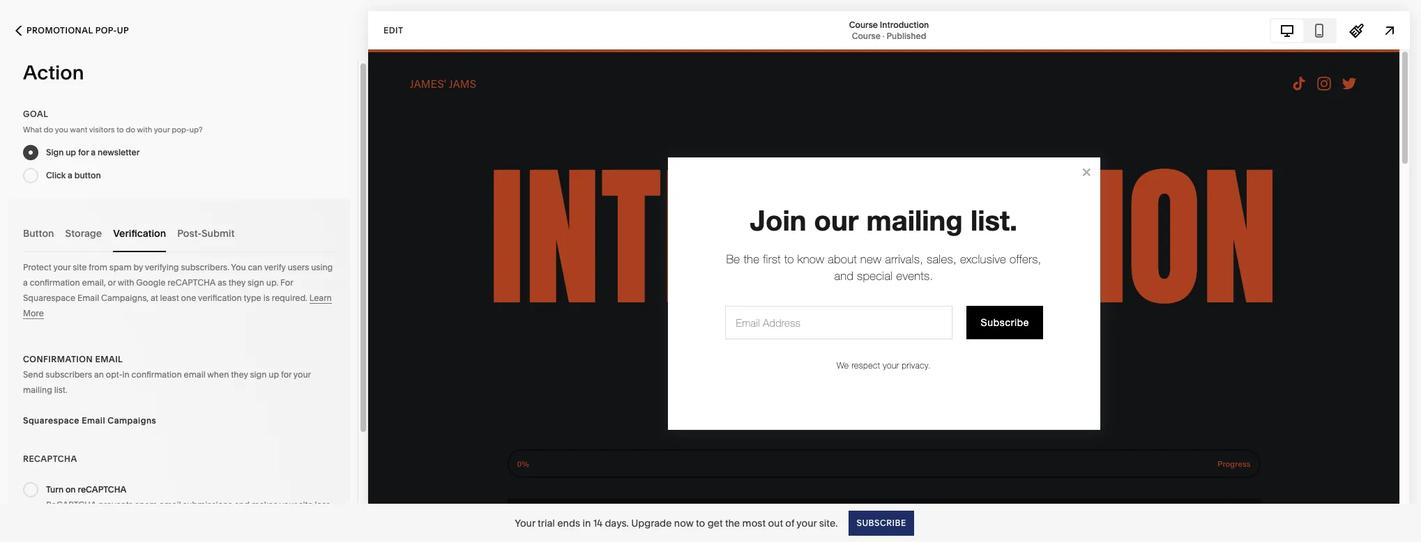Task type: describe. For each thing, give the bounding box(es) containing it.
less
[[315, 500, 331, 511]]

the
[[725, 517, 740, 530]]

for inside confirmation email send subscribers an opt-in confirmation email when they sign up for your mailing list.
[[281, 370, 292, 380]]

from
[[89, 262, 107, 273]]

1 horizontal spatial in
[[583, 517, 591, 530]]

1 vertical spatial course
[[852, 30, 881, 41]]

using
[[311, 262, 333, 273]]

squarespace inside protect your site from spam by verifying subscribers. you can verify users using a confirmation email, or with google recaptcha as they sign up. for squarespace email campaigns, at least one verification type is required.
[[23, 293, 75, 303]]

your inside turn on recaptcha recaptcha prevents spam email submissions and makes your site less vulnerable to malware attacks and abuse.
[[279, 500, 297, 511]]

click a button
[[46, 170, 101, 181]]

campaigns
[[108, 416, 156, 426]]

1 do from the left
[[44, 125, 53, 135]]

introduction
[[880, 19, 929, 30]]

as
[[218, 278, 227, 288]]

action
[[23, 61, 84, 84]]

spam inside protect your site from spam by verifying subscribers. you can verify users using a confirmation email, or with google recaptcha as they sign up. for squarespace email campaigns, at least one verification type is required.
[[109, 262, 132, 273]]

protect your site from spam by verifying subscribers. you can verify users using a confirmation email, or with google recaptcha as they sign up. for squarespace email campaigns, at least one verification type is required.
[[23, 262, 333, 303]]

site inside turn on recaptcha recaptcha prevents spam email submissions and makes your site less vulnerable to malware attacks and abuse.
[[299, 500, 313, 511]]

verify
[[264, 262, 286, 273]]

goal what do you want visitors to do with your pop-up?
[[23, 109, 203, 135]]

promotional pop-up button
[[0, 15, 144, 46]]

you
[[231, 262, 246, 273]]

subscribers.
[[181, 262, 229, 273]]

verification button
[[113, 214, 166, 253]]

more
[[23, 308, 44, 319]]

of
[[786, 517, 795, 530]]

type
[[244, 293, 261, 303]]

up?
[[189, 125, 203, 135]]

confirmation inside protect your site from spam by verifying subscribers. you can verify users using a confirmation email, or with google recaptcha as they sign up. for squarespace email campaigns, at least one verification type is required.
[[30, 278, 80, 288]]

subscribe button
[[849, 511, 914, 536]]

promotional pop-up
[[27, 25, 129, 36]]

or
[[108, 278, 116, 288]]

turn
[[46, 485, 64, 495]]

email for squarespace
[[82, 416, 105, 426]]

site.
[[820, 517, 838, 530]]

course introduction course · published
[[849, 19, 929, 41]]

promotional
[[27, 25, 93, 36]]

button
[[74, 170, 101, 181]]

subscribe
[[857, 518, 907, 528]]

subscribers
[[46, 370, 92, 380]]

1 horizontal spatial and
[[235, 500, 250, 511]]

confirmation email send subscribers an opt-in confirmation email when they sign up for your mailing list.
[[23, 354, 311, 396]]

0 vertical spatial tab list
[[1272, 19, 1336, 42]]

required.
[[272, 293, 308, 303]]

sign inside protect your site from spam by verifying subscribers. you can verify users using a confirmation email, or with google recaptcha as they sign up. for squarespace email campaigns, at least one verification type is required.
[[248, 278, 264, 288]]

2 horizontal spatial a
[[91, 147, 96, 158]]

1 vertical spatial a
[[68, 170, 73, 181]]

for
[[281, 278, 293, 288]]

out
[[768, 517, 783, 530]]

newsletter
[[98, 147, 140, 158]]

confirmation inside confirmation email send subscribers an opt-in confirmation email when they sign up for your mailing list.
[[132, 370, 182, 380]]

storage
[[65, 227, 102, 240]]

get
[[708, 517, 723, 530]]

ends
[[558, 517, 580, 530]]

sign
[[46, 147, 64, 158]]

your
[[515, 517, 536, 530]]

with inside goal what do you want visitors to do with your pop-up?
[[137, 125, 152, 135]]

your inside goal what do you want visitors to do with your pop-up?
[[154, 125, 170, 135]]

2 horizontal spatial to
[[696, 517, 706, 530]]

learn more link
[[23, 293, 332, 320]]

pop-
[[95, 25, 117, 36]]

one
[[181, 293, 196, 303]]

2 do from the left
[[126, 125, 135, 135]]

0 vertical spatial course
[[849, 19, 878, 30]]

email inside turn on recaptcha recaptcha prevents spam email submissions and makes your site less vulnerable to malware attacks and abuse.
[[159, 500, 181, 511]]

upgrade
[[631, 517, 672, 530]]

send
[[23, 370, 44, 380]]

now
[[674, 517, 694, 530]]

published
[[887, 30, 927, 41]]

email,
[[82, 278, 106, 288]]

verification
[[113, 227, 166, 240]]

recaptcha inside turn on recaptcha recaptcha prevents spam email submissions and makes your site less vulnerable to malware attacks and abuse.
[[78, 485, 126, 495]]

to inside turn on recaptcha recaptcha prevents spam email submissions and makes your site less vulnerable to malware attacks and abuse.
[[90, 516, 98, 526]]

recaptcha
[[23, 454, 77, 465]]

click
[[46, 170, 66, 181]]

turn on recaptcha recaptcha prevents spam email submissions and makes your site less vulnerable to malware attacks and abuse.
[[46, 485, 331, 526]]

a inside protect your site from spam by verifying subscribers. you can verify users using a confirmation email, or with google recaptcha as they sign up. for squarespace email campaigns, at least one verification type is required.
[[23, 278, 28, 288]]

vulnerable
[[46, 516, 88, 526]]

they inside confirmation email send subscribers an opt-in confirmation email when they sign up for your mailing list.
[[231, 370, 248, 380]]

email inside protect your site from spam by verifying subscribers. you can verify users using a confirmation email, or with google recaptcha as they sign up. for squarespace email campaigns, at least one verification type is required.
[[77, 293, 99, 303]]

in inside confirmation email send subscribers an opt-in confirmation email when they sign up for your mailing list.
[[122, 370, 130, 380]]

button button
[[23, 214, 54, 253]]

prevents
[[98, 500, 133, 511]]

an
[[94, 370, 104, 380]]

up.
[[266, 278, 279, 288]]

users
[[288, 262, 309, 273]]

pop-
[[172, 125, 189, 135]]



Task type: locate. For each thing, give the bounding box(es) containing it.
by
[[134, 262, 143, 273]]

course left introduction
[[849, 19, 878, 30]]

0 vertical spatial confirmation
[[30, 278, 80, 288]]

0 horizontal spatial spam
[[109, 262, 132, 273]]

your inside confirmation email send subscribers an opt-in confirmation email when they sign up for your mailing list.
[[294, 370, 311, 380]]

0 horizontal spatial to
[[90, 516, 98, 526]]

email inside confirmation email send subscribers an opt-in confirmation email when they sign up for your mailing list.
[[184, 370, 206, 380]]

storage button
[[65, 214, 102, 253]]

0 vertical spatial squarespace
[[23, 293, 75, 303]]

0 horizontal spatial for
[[78, 147, 89, 158]]

0 horizontal spatial confirmation
[[30, 278, 80, 288]]

for right when
[[281, 370, 292, 380]]

0 vertical spatial a
[[91, 147, 96, 158]]

1 horizontal spatial spam
[[135, 500, 157, 511]]

squarespace down list.
[[23, 416, 80, 426]]

attacks
[[136, 516, 164, 526]]

2 squarespace from the top
[[23, 416, 80, 426]]

email up attacks
[[159, 500, 181, 511]]

spam up attacks
[[135, 500, 157, 511]]

list.
[[54, 385, 67, 396]]

post-submit
[[177, 227, 235, 240]]

1 vertical spatial sign
[[250, 370, 267, 380]]

up right when
[[269, 370, 279, 380]]

with
[[137, 125, 152, 135], [118, 278, 134, 288]]

want
[[70, 125, 87, 135]]

1 vertical spatial email
[[95, 354, 123, 365]]

1 horizontal spatial up
[[269, 370, 279, 380]]

your inside protect your site from spam by verifying subscribers. you can verify users using a confirmation email, or with google recaptcha as they sign up. for squarespace email campaigns, at least one verification type is required.
[[53, 262, 71, 273]]

a right the click
[[68, 170, 73, 181]]

to right 'visitors'
[[117, 125, 124, 135]]

least
[[160, 293, 179, 303]]

1 vertical spatial with
[[118, 278, 134, 288]]

goal
[[23, 109, 48, 119]]

1 horizontal spatial confirmation
[[132, 370, 182, 380]]

post-
[[177, 227, 202, 240]]

button
[[23, 227, 54, 240]]

email down "email,"
[[77, 293, 99, 303]]

at
[[151, 293, 158, 303]]

confirmation
[[23, 354, 93, 365]]

campaigns,
[[101, 293, 149, 303]]

0 vertical spatial spam
[[109, 262, 132, 273]]

verification
[[198, 293, 242, 303]]

in right an
[[122, 370, 130, 380]]

1 vertical spatial spam
[[135, 500, 157, 511]]

with inside protect your site from spam by verifying subscribers. you can verify users using a confirmation email, or with google recaptcha as they sign up. for squarespace email campaigns, at least one verification type is required.
[[118, 278, 134, 288]]

0 vertical spatial and
[[235, 500, 250, 511]]

mailing
[[23, 385, 52, 396]]

up
[[117, 25, 129, 36]]

verifying
[[145, 262, 179, 273]]

site left 'less'
[[299, 500, 313, 511]]

they right as
[[229, 278, 246, 288]]

in left 14
[[583, 517, 591, 530]]

1 vertical spatial email
[[159, 500, 181, 511]]

0 vertical spatial with
[[137, 125, 152, 135]]

learn
[[310, 293, 332, 303]]

2 vertical spatial email
[[82, 416, 105, 426]]

tab list
[[1272, 19, 1336, 42], [23, 214, 335, 253]]

to inside goal what do you want visitors to do with your pop-up?
[[117, 125, 124, 135]]

0 horizontal spatial email
[[159, 500, 181, 511]]

when
[[207, 370, 229, 380]]

is
[[263, 293, 270, 303]]

email left campaigns
[[82, 416, 105, 426]]

0 horizontal spatial with
[[118, 278, 134, 288]]

0 horizontal spatial recaptcha
[[78, 485, 126, 495]]

1 vertical spatial recaptcha
[[78, 485, 126, 495]]

visitors
[[89, 125, 115, 135]]

spam
[[109, 262, 132, 273], [135, 500, 157, 511]]

1 horizontal spatial to
[[117, 125, 124, 135]]

days.
[[605, 517, 629, 530]]

0 horizontal spatial in
[[122, 370, 130, 380]]

to
[[117, 125, 124, 135], [90, 516, 98, 526], [696, 517, 706, 530]]

sign down "can"
[[248, 278, 264, 288]]

sign up for a newsletter
[[46, 147, 140, 158]]

to left get
[[696, 517, 706, 530]]

1 horizontal spatial for
[[281, 370, 292, 380]]

do
[[44, 125, 53, 135], [126, 125, 135, 135]]

post-submit button
[[177, 214, 235, 253]]

what
[[23, 125, 42, 135]]

0 vertical spatial in
[[122, 370, 130, 380]]

squarespace up more
[[23, 293, 75, 303]]

1 squarespace from the top
[[23, 293, 75, 303]]

recaptcha inside protect your site from spam by verifying subscribers. you can verify users using a confirmation email, or with google recaptcha as they sign up. for squarespace email campaigns, at least one verification type is required.
[[168, 278, 216, 288]]

1 vertical spatial squarespace
[[23, 416, 80, 426]]

0 horizontal spatial site
[[73, 262, 87, 273]]

1 vertical spatial they
[[231, 370, 248, 380]]

1 vertical spatial tab list
[[23, 214, 335, 253]]

in
[[122, 370, 130, 380], [583, 517, 591, 530]]

they
[[229, 278, 246, 288], [231, 370, 248, 380]]

0 vertical spatial site
[[73, 262, 87, 273]]

protect
[[23, 262, 51, 273]]

edit button
[[375, 17, 413, 43]]

learn more
[[23, 293, 332, 319]]

0 vertical spatial email
[[77, 293, 99, 303]]

0 vertical spatial up
[[66, 147, 76, 158]]

trial
[[538, 517, 555, 530]]

and left the abuse.
[[166, 516, 181, 526]]

they inside protect your site from spam by verifying subscribers. you can verify users using a confirmation email, or with google recaptcha as they sign up. for squarespace email campaigns, at least one verification type is required.
[[229, 278, 246, 288]]

for down want
[[78, 147, 89, 158]]

to left malware
[[90, 516, 98, 526]]

1 horizontal spatial a
[[68, 170, 73, 181]]

you
[[55, 125, 68, 135]]

email left when
[[184, 370, 206, 380]]

a down protect on the left of page
[[23, 278, 28, 288]]

your trial ends in 14 days. upgrade now to get the most out of your site.
[[515, 517, 838, 530]]

up
[[66, 147, 76, 158], [269, 370, 279, 380]]

1 horizontal spatial site
[[299, 500, 313, 511]]

sign inside confirmation email send subscribers an opt-in confirmation email when they sign up for your mailing list.
[[250, 370, 267, 380]]

submit
[[202, 227, 235, 240]]

and left makes
[[235, 500, 250, 511]]

0 horizontal spatial and
[[166, 516, 181, 526]]

malware
[[100, 516, 134, 526]]

0 horizontal spatial do
[[44, 125, 53, 135]]

1 horizontal spatial recaptcha
[[168, 278, 216, 288]]

2 vertical spatial a
[[23, 278, 28, 288]]

0 vertical spatial email
[[184, 370, 206, 380]]

with right the or
[[118, 278, 134, 288]]

spam inside turn on recaptcha recaptcha prevents spam email submissions and makes your site less vulnerable to malware attacks and abuse.
[[135, 500, 157, 511]]

1 vertical spatial in
[[583, 517, 591, 530]]

1 horizontal spatial do
[[126, 125, 135, 135]]

0 vertical spatial recaptcha
[[168, 278, 216, 288]]

email for confirmation
[[95, 354, 123, 365]]

up inside confirmation email send subscribers an opt-in confirmation email when they sign up for your mailing list.
[[269, 370, 279, 380]]

a
[[91, 147, 96, 158], [68, 170, 73, 181], [23, 278, 28, 288]]

edit
[[384, 25, 404, 35]]

1 vertical spatial and
[[166, 516, 181, 526]]

your
[[154, 125, 170, 135], [53, 262, 71, 273], [294, 370, 311, 380], [279, 500, 297, 511], [797, 517, 817, 530]]

squarespace
[[23, 293, 75, 303], [23, 416, 80, 426]]

google
[[136, 278, 166, 288]]

site inside protect your site from spam by verifying subscribers. you can verify users using a confirmation email, or with google recaptcha as they sign up. for squarespace email campaigns, at least one verification type is required.
[[73, 262, 87, 273]]

recaptcha
[[168, 278, 216, 288], [78, 485, 126, 495]]

submissions
[[183, 500, 233, 511]]

1 vertical spatial up
[[269, 370, 279, 380]]

1 horizontal spatial tab list
[[1272, 19, 1336, 42]]

1 horizontal spatial with
[[137, 125, 152, 135]]

recaptcha
[[46, 500, 96, 511]]

1 vertical spatial confirmation
[[132, 370, 182, 380]]

and
[[235, 500, 250, 511], [166, 516, 181, 526]]

they right when
[[231, 370, 248, 380]]

email up opt-
[[95, 354, 123, 365]]

1 vertical spatial for
[[281, 370, 292, 380]]

1 horizontal spatial email
[[184, 370, 206, 380]]

course left · at the top right of the page
[[852, 30, 881, 41]]

·
[[883, 30, 885, 41]]

email inside confirmation email send subscribers an opt-in confirmation email when they sign up for your mailing list.
[[95, 354, 123, 365]]

recaptcha up prevents
[[78, 485, 126, 495]]

0 horizontal spatial tab list
[[23, 214, 335, 253]]

confirmation down protect on the left of page
[[30, 278, 80, 288]]

abuse.
[[183, 516, 209, 526]]

sign right when
[[250, 370, 267, 380]]

do up newsletter
[[126, 125, 135, 135]]

opt-
[[106, 370, 122, 380]]

with up newsletter
[[137, 125, 152, 135]]

0 vertical spatial for
[[78, 147, 89, 158]]

14
[[593, 517, 603, 530]]

recaptcha up "one"
[[168, 278, 216, 288]]

for
[[78, 147, 89, 158], [281, 370, 292, 380]]

0 vertical spatial sign
[[248, 278, 264, 288]]

0 horizontal spatial up
[[66, 147, 76, 158]]

spam up the or
[[109, 262, 132, 273]]

can
[[248, 262, 262, 273]]

0 vertical spatial they
[[229, 278, 246, 288]]

site
[[73, 262, 87, 273], [299, 500, 313, 511]]

a up button
[[91, 147, 96, 158]]

up right sign
[[66, 147, 76, 158]]

tab list containing button
[[23, 214, 335, 253]]

confirmation right opt-
[[132, 370, 182, 380]]

sign
[[248, 278, 264, 288], [250, 370, 267, 380]]

site left the from
[[73, 262, 87, 273]]

email
[[184, 370, 206, 380], [159, 500, 181, 511]]

0 horizontal spatial a
[[23, 278, 28, 288]]

makes
[[252, 500, 278, 511]]

do left you
[[44, 125, 53, 135]]

squarespace email campaigns
[[23, 416, 156, 426]]

on
[[66, 485, 76, 495]]

1 vertical spatial site
[[299, 500, 313, 511]]

most
[[743, 517, 766, 530]]



Task type: vqa. For each thing, say whether or not it's contained in the screenshot.
Back 'button'
no



